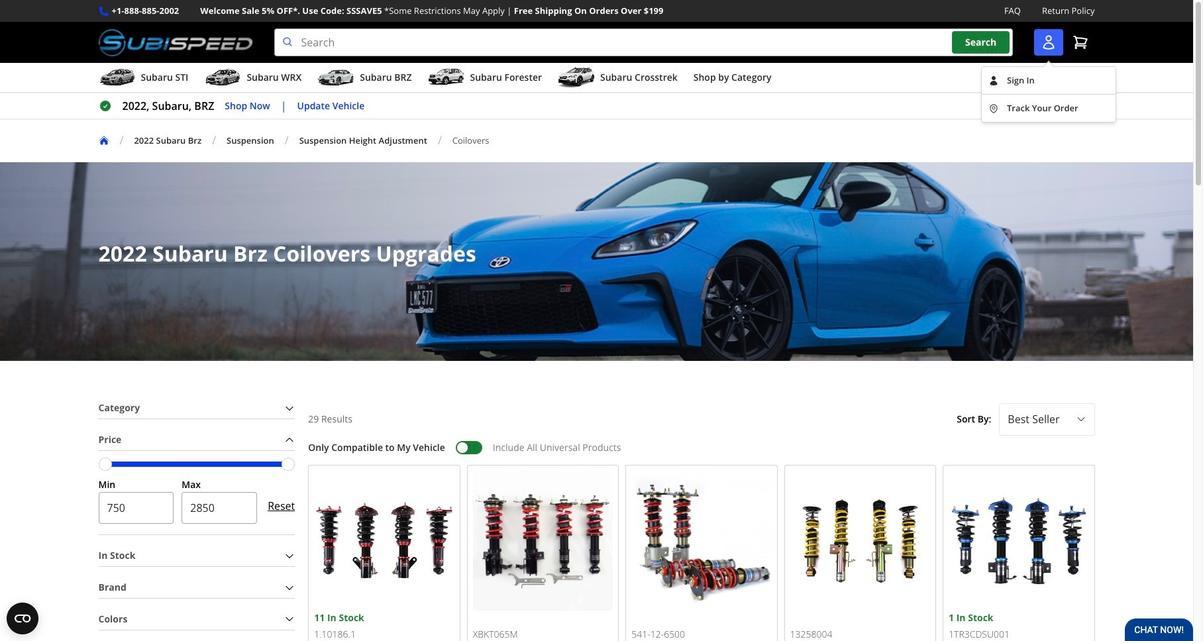 Task type: locate. For each thing, give the bounding box(es) containing it.
$ text field
[[98, 493, 174, 525]]

st suspensions coilover kit - 2013-2022 scion fr-s / subaru brz / toyota gr86 image
[[791, 471, 931, 611]]

minimum slider
[[98, 458, 112, 471]]

a subaru sti thumbnail image image
[[98, 68, 136, 88]]

rs*r blacki spec coilovers - 2013-2022 scion fr-s / subaru brz / toyota gr86 image
[[473, 471, 613, 611]]

$ text field
[[182, 493, 257, 525]]

select... image
[[1076, 415, 1087, 425]]

factionfab f-spec coilovers - 2013-2016 scion fr-s / 2013-2024 subaru brz / 2017-2019 toyota 86 / 2022-2024 gr86 image
[[314, 471, 455, 611]]

a subaru wrx thumbnail image image
[[204, 68, 242, 88]]

a subaru brz thumbnail image image
[[318, 68, 355, 88]]

tanabe revel touring coilovers - 2013-2022 scion fr-s / subaru brz / toyota gr86 image
[[949, 471, 1090, 611]]

maximum slider
[[282, 458, 295, 471]]

home image
[[98, 135, 109, 146]]

subispeed logo image
[[98, 29, 253, 56]]

search input field
[[274, 29, 1013, 56]]

dialog
[[982, 58, 1117, 123]]



Task type: vqa. For each thing, say whether or not it's contained in the screenshot.
SUBARU WRX dropdown button
no



Task type: describe. For each thing, give the bounding box(es) containing it.
a subaru forester thumbnail image image
[[428, 68, 465, 88]]

2022 subaru brz image
[[0, 163, 1194, 361]]

skunk2 pro-c coilovers - 2013-2016 scion fr-s / 2013-2020 subaru brz / 2017-2020 toyota 86 image
[[632, 471, 772, 611]]

a subaru crosstrek thumbnail image image
[[558, 68, 595, 88]]

Select... button
[[1000, 404, 1096, 436]]

button image
[[1041, 35, 1057, 50]]

open widget image
[[7, 603, 38, 635]]



